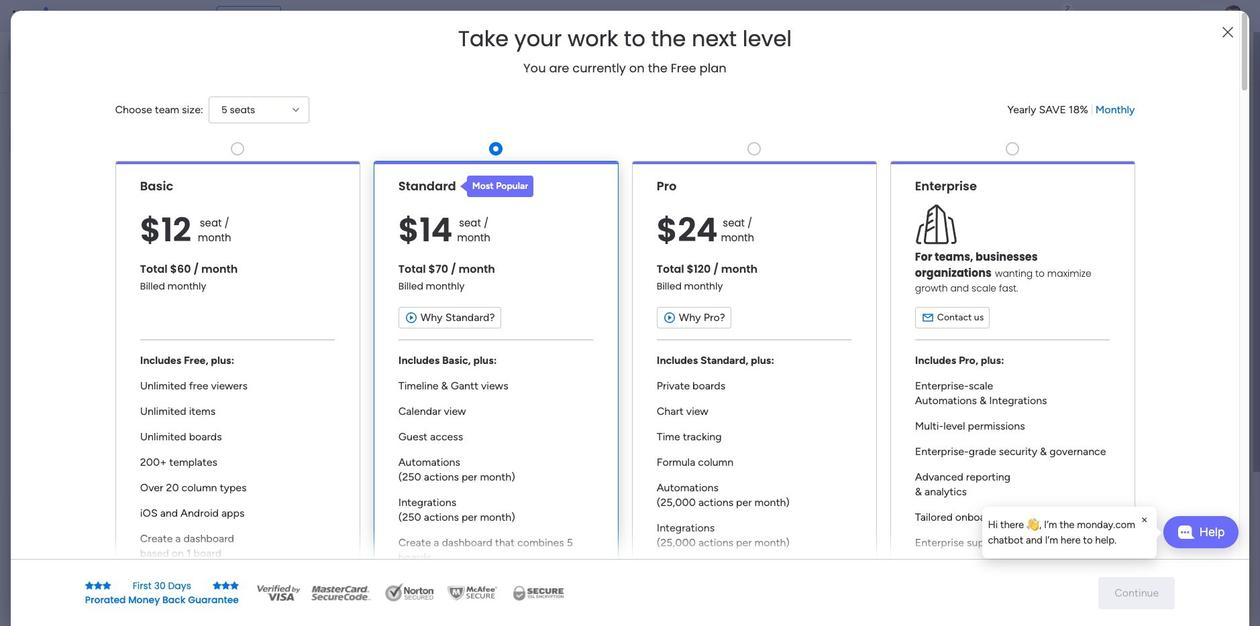 Task type: locate. For each thing, give the bounding box(es) containing it.
chat bot icon image
[[1178, 526, 1195, 540]]

option
[[8, 40, 163, 62], [8, 63, 163, 85], [0, 159, 171, 161]]

mastercard secure code image
[[307, 584, 375, 604]]

terry turtle image
[[279, 552, 306, 579]]

standard tier selected option
[[374, 161, 619, 606]]

add to favorites image
[[930, 245, 943, 259]]

see plans image
[[223, 9, 235, 23]]

invite members image
[[1081, 9, 1095, 23]]

pro tier selected option
[[632, 161, 877, 606]]

circle o image
[[1019, 160, 1028, 170]]

list box
[[0, 157, 171, 478]]

2 vertical spatial option
[[0, 159, 171, 161]]

tier options list box
[[115, 137, 1135, 606]]

section head
[[460, 176, 534, 197]]

quick search results list box
[[248, 126, 967, 468]]

dialog
[[983, 507, 1157, 559]]

0 horizontal spatial terry turtle image
[[279, 601, 306, 627]]

terry turtle image down terry turtle icon
[[279, 601, 306, 627]]

help image
[[1173, 9, 1187, 23]]

0 vertical spatial option
[[8, 40, 163, 62]]

heading
[[458, 27, 792, 51]]

terry turtle image
[[1223, 5, 1245, 27], [279, 601, 306, 627]]

ssl encrypted image
[[505, 584, 572, 604]]

2 element
[[383, 505, 399, 522], [383, 505, 399, 522]]

2 star image from the left
[[230, 582, 239, 591]]

star image
[[222, 582, 230, 591], [230, 582, 239, 591]]

0 vertical spatial terry turtle image
[[1223, 5, 1245, 27]]

star image
[[85, 582, 94, 591], [94, 582, 103, 591], [103, 582, 111, 591], [213, 582, 222, 591]]

1 vertical spatial terry turtle image
[[279, 601, 306, 627]]

monday marketplace image
[[1111, 9, 1124, 23]]

terry turtle image right the help image
[[1223, 5, 1245, 27]]

2 star image from the left
[[94, 582, 103, 591]]



Task type: describe. For each thing, give the bounding box(es) containing it.
help center element
[[999, 554, 1200, 607]]

1 star image from the left
[[85, 582, 94, 591]]

remove from favorites image
[[456, 245, 469, 259]]

2 image
[[1062, 1, 1074, 16]]

basic tier selected option
[[115, 161, 360, 606]]

update feed image
[[1052, 9, 1065, 23]]

search everything image
[[1144, 9, 1157, 23]]

component image
[[738, 266, 750, 278]]

check circle image
[[1019, 143, 1028, 153]]

notifications image
[[1022, 9, 1036, 23]]

1 star image from the left
[[222, 582, 230, 591]]

close recently visited image
[[248, 109, 264, 126]]

public dashboard image
[[738, 245, 753, 260]]

mcafee secure image
[[446, 584, 499, 604]]

3 star image from the left
[[103, 582, 111, 591]]

1 horizontal spatial terry turtle image
[[1223, 5, 1245, 27]]

4 star image from the left
[[213, 582, 222, 591]]

templates image image
[[1011, 270, 1188, 363]]

1 vertical spatial option
[[8, 63, 163, 85]]

section head inside the standard tier selected option
[[460, 176, 534, 197]]

add to favorites image
[[456, 410, 469, 423]]

enterprise tier selected option
[[890, 161, 1135, 606]]

getting started element
[[999, 489, 1200, 543]]

verified by visa image
[[255, 584, 302, 604]]

select product image
[[12, 9, 26, 23]]

norton secured image
[[380, 584, 440, 604]]

billing cycle selection group
[[1008, 103, 1135, 117]]



Task type: vqa. For each thing, say whether or not it's contained in the screenshot.
section head within Standard tier selected Option
yes



